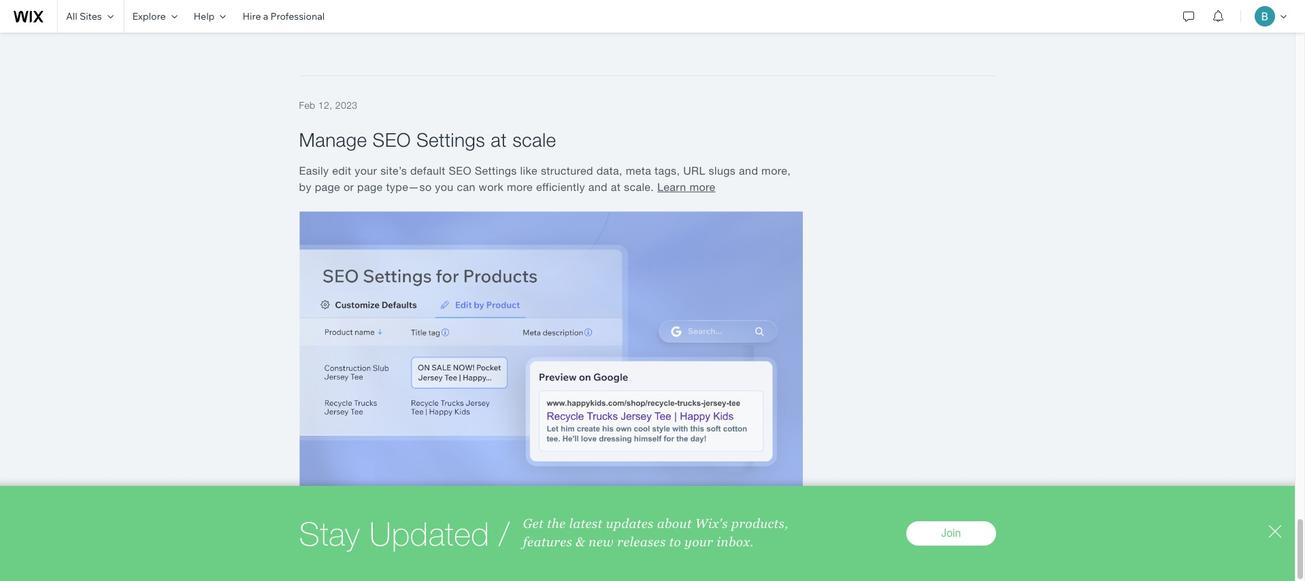 Task type: describe. For each thing, give the bounding box(es) containing it.
hire a professional
[[243, 10, 325, 22]]

all
[[66, 10, 77, 22]]

all sites
[[66, 10, 102, 22]]

help button
[[185, 0, 234, 33]]



Task type: vqa. For each thing, say whether or not it's contained in the screenshot.
Design Site to the top
no



Task type: locate. For each thing, give the bounding box(es) containing it.
explore
[[132, 10, 166, 22]]

help
[[194, 10, 215, 22]]

professional
[[270, 10, 325, 22]]

sites
[[80, 10, 102, 22]]

hire a professional link
[[234, 0, 333, 33]]

hire
[[243, 10, 261, 22]]

a
[[263, 10, 268, 22]]



